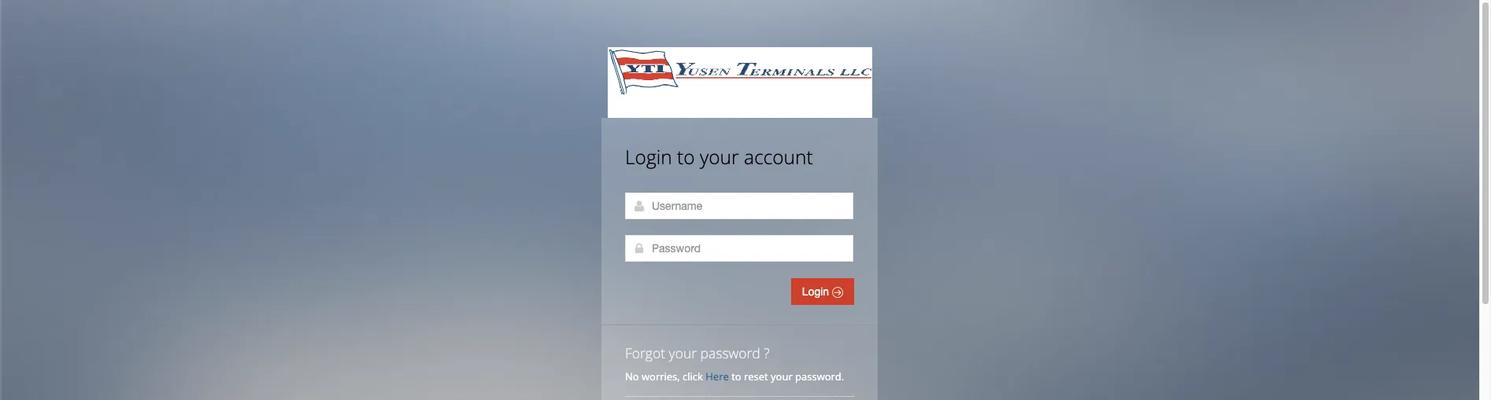 Task type: vqa. For each thing, say whether or not it's contained in the screenshot.
have
no



Task type: describe. For each thing, give the bounding box(es) containing it.
forgot your password ? no worries, click here to reset your password.
[[625, 344, 844, 384]]

login for login to your account
[[625, 144, 672, 170]]

login for login
[[802, 286, 832, 298]]

user image
[[633, 200, 646, 213]]

lock image
[[633, 243, 646, 255]]

?
[[764, 344, 770, 363]]

here
[[706, 370, 729, 384]]

password.
[[796, 370, 844, 384]]

1 horizontal spatial your
[[700, 144, 739, 170]]

0 horizontal spatial to
[[677, 144, 695, 170]]

worries,
[[642, 370, 680, 384]]

2 vertical spatial your
[[771, 370, 793, 384]]

swapright image
[[832, 287, 843, 298]]



Task type: locate. For each thing, give the bounding box(es) containing it.
1 vertical spatial login
[[802, 286, 832, 298]]

login button
[[791, 279, 855, 306]]

Password password field
[[625, 235, 854, 262]]

2 horizontal spatial your
[[771, 370, 793, 384]]

login
[[625, 144, 672, 170], [802, 286, 832, 298]]

0 horizontal spatial your
[[669, 344, 697, 363]]

1 horizontal spatial login
[[802, 286, 832, 298]]

0 vertical spatial to
[[677, 144, 695, 170]]

your
[[700, 144, 739, 170], [669, 344, 697, 363], [771, 370, 793, 384]]

1 horizontal spatial to
[[732, 370, 742, 384]]

login inside button
[[802, 286, 832, 298]]

0 horizontal spatial login
[[625, 144, 672, 170]]

to right here link
[[732, 370, 742, 384]]

0 vertical spatial login
[[625, 144, 672, 170]]

your up username text field
[[700, 144, 739, 170]]

1 vertical spatial to
[[732, 370, 742, 384]]

click
[[683, 370, 703, 384]]

to up username text field
[[677, 144, 695, 170]]

forgot
[[625, 344, 666, 363]]

login to your account
[[625, 144, 813, 170]]

your up "click"
[[669, 344, 697, 363]]

account
[[744, 144, 813, 170]]

reset
[[744, 370, 768, 384]]

1 vertical spatial your
[[669, 344, 697, 363]]

to inside forgot your password ? no worries, click here to reset your password.
[[732, 370, 742, 384]]

no
[[625, 370, 639, 384]]

Username text field
[[625, 193, 854, 220]]

your right reset on the bottom
[[771, 370, 793, 384]]

password
[[701, 344, 761, 363]]

to
[[677, 144, 695, 170], [732, 370, 742, 384]]

0 vertical spatial your
[[700, 144, 739, 170]]

here link
[[706, 370, 729, 384]]



